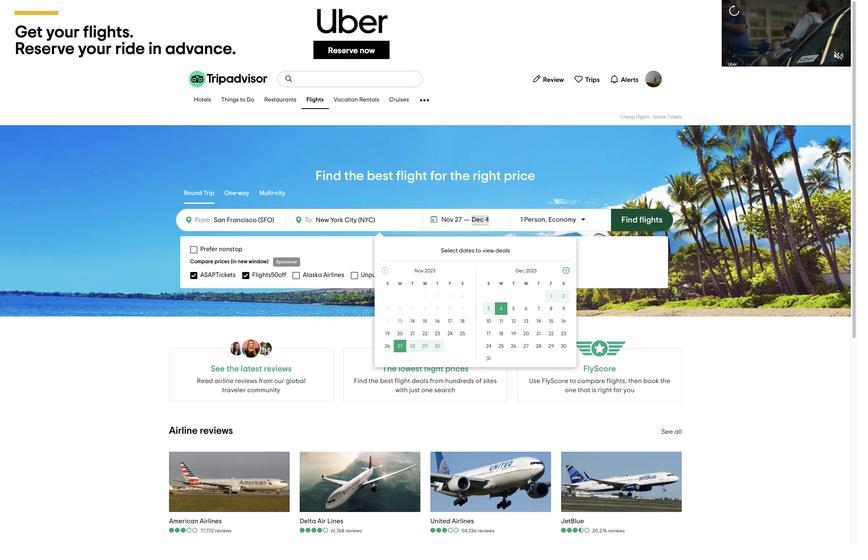 Task type: vqa. For each thing, say whether or not it's contained in the screenshot.
'Compare prices (in new window)'
yes



Task type: describe. For each thing, give the bounding box(es) containing it.
2023 for nov 2023
[[425, 269, 436, 274]]

alaska airlines
[[303, 272, 344, 278]]

jetblue
[[561, 518, 584, 525]]

one-way
[[224, 190, 249, 196]]

0 horizontal spatial 27
[[398, 344, 403, 349]]

2 16 from the left
[[562, 319, 566, 324]]

4 s from the left
[[563, 282, 565, 286]]

0 horizontal spatial 4
[[461, 294, 464, 299]]

flights50off
[[252, 272, 286, 278]]

find flights
[[622, 216, 663, 224]]

0 vertical spatial 18
[[461, 319, 465, 324]]

61,768 reviews link
[[300, 528, 362, 535]]

77,772 reviews
[[200, 529, 232, 534]]

1 16 from the left
[[435, 319, 440, 324]]

2 9 from the left
[[562, 307, 565, 312]]

1 7 from the left
[[411, 307, 414, 312]]

book
[[644, 378, 659, 385]]

nonstop
[[219, 247, 242, 253]]

prices
[[215, 259, 230, 265]]

delta
[[300, 518, 316, 525]]

our
[[274, 378, 285, 385]]

see all link
[[662, 429, 682, 436]]

61,768
[[331, 529, 344, 534]]

best for deals
[[380, 378, 394, 385]]

hundreds
[[445, 378, 474, 385]]

s m t w t f s for nov
[[387, 282, 464, 286]]

view
[[483, 248, 494, 254]]

1 horizontal spatial 17
[[487, 332, 491, 337]]

cheap
[[621, 115, 635, 120]]

flights,
[[607, 378, 627, 385]]

dec for dec 2023
[[516, 269, 525, 274]]

round trip link
[[184, 184, 214, 204]]

0 vertical spatial 17
[[448, 319, 452, 324]]

2 5 from the left
[[513, 307, 515, 312]]

1 horizontal spatial 25
[[499, 344, 504, 349]]

,
[[545, 217, 547, 223]]

2 26 from the left
[[511, 344, 517, 349]]

round trip
[[184, 190, 214, 196]]

nov for nov 27
[[442, 217, 454, 223]]

unpublishedflight
[[361, 272, 413, 278]]

person
[[525, 217, 545, 223]]

2 horizontal spatial 27
[[524, 344, 529, 349]]

alerts
[[621, 76, 639, 83]]

3 of 5 bubbles image for american
[[169, 528, 198, 534]]

dates
[[459, 248, 475, 254]]

tripadvisor image
[[189, 71, 267, 87]]

airline reviews link
[[169, 426, 233, 436]]

dec for dec 4
[[472, 217, 484, 223]]

reviews for 54,236 reviews
[[478, 529, 495, 534]]

rentals
[[360, 97, 379, 103]]

american airlines
[[169, 518, 222, 525]]

sites
[[483, 378, 497, 385]]

w for nov
[[423, 282, 427, 286]]

compare prices (in new window)
[[190, 259, 269, 265]]

one search
[[421, 387, 456, 394]]

united airlines
[[431, 518, 474, 525]]

0 vertical spatial flyscore
[[584, 365, 616, 374]]

f for dec 2023
[[550, 282, 553, 286]]

united airlines link
[[431, 518, 495, 526]]

20,276
[[593, 529, 607, 534]]

with
[[396, 387, 408, 394]]

multi-
[[259, 190, 275, 196]]

airlines for alaska airlines
[[324, 272, 344, 278]]

2 29 from the left
[[549, 344, 554, 349]]

the
[[382, 365, 397, 374]]

3.5 of 5 bubbles image
[[561, 528, 591, 534]]

1 person , economy
[[521, 217, 577, 223]]

0 horizontal spatial 10
[[448, 307, 453, 312]]

price
[[504, 170, 536, 183]]

global
[[286, 378, 306, 385]]

multi-city link
[[259, 184, 286, 204]]

1 t from the left
[[411, 282, 414, 286]]

find the best flight deals from hundreds of sites with just one search
[[354, 378, 497, 394]]

0 horizontal spatial flights
[[307, 97, 324, 103]]

1 vertical spatial 3
[[488, 307, 490, 312]]

0 horizontal spatial airline
[[169, 426, 198, 436]]

jetblue link
[[561, 518, 625, 526]]

nov 2023
[[415, 269, 436, 274]]

1 30 from the left
[[435, 344, 441, 349]]

to for select dates to view deals
[[476, 248, 482, 254]]

nov for nov 2023
[[415, 269, 424, 274]]

the inside use flyscore to compare flights, then book the one that is right for you
[[661, 378, 671, 385]]

to:
[[305, 217, 314, 224]]

restaurants
[[264, 97, 297, 103]]

4 t from the left
[[538, 282, 540, 286]]

31
[[487, 357, 491, 362]]

traveler community
[[222, 387, 280, 394]]

1 12 from the left
[[386, 319, 390, 324]]

alerts link
[[607, 71, 642, 87]]

one
[[565, 387, 577, 394]]

2 22 from the left
[[549, 332, 554, 337]]

use flyscore to compare flights, then book the one that is right for you
[[529, 378, 671, 394]]

to for use flyscore to compare flights, then book the one that is right for you
[[570, 378, 576, 385]]

1 28 from the left
[[410, 344, 415, 349]]

1 s from the left
[[387, 282, 389, 286]]

0 vertical spatial 24
[[448, 332, 453, 337]]

3 t from the left
[[513, 282, 515, 286]]

reviews inside read airline reviews from our global traveler community
[[235, 378, 258, 385]]

window)
[[249, 259, 269, 265]]

american
[[169, 518, 198, 525]]

2 vertical spatial 4
[[500, 307, 503, 312]]

prefer nonstop
[[200, 247, 242, 253]]

compare
[[190, 259, 213, 265]]

0 horizontal spatial 11
[[461, 307, 464, 312]]

s m t w t f s for dec
[[488, 282, 565, 286]]

77,772 reviews link
[[169, 528, 232, 535]]

lines
[[328, 518, 343, 525]]

airline reviews
[[169, 426, 233, 436]]

1 horizontal spatial airline
[[653, 115, 666, 120]]

1 horizontal spatial 27
[[455, 217, 462, 223]]

2 23 from the left
[[561, 332, 567, 337]]

2 8 from the left
[[550, 307, 553, 312]]

vacation
[[334, 97, 358, 103]]

flight for for
[[396, 170, 428, 183]]

0 horizontal spatial 3
[[449, 294, 452, 299]]

trips
[[585, 76, 600, 83]]

things
[[221, 97, 239, 103]]

sponsored
[[276, 260, 297, 264]]

delta air lines link
[[300, 518, 362, 526]]

20,276 reviews
[[593, 529, 625, 534]]

lowest
[[399, 365, 422, 374]]

united
[[431, 518, 451, 525]]

flight for deals
[[395, 378, 410, 385]]

reviews for airline reviews
[[200, 426, 233, 436]]

multi-city
[[259, 190, 286, 196]]

2 12 from the left
[[512, 319, 516, 324]]

the for see the latest reviews
[[227, 365, 239, 374]]

flights link
[[302, 92, 329, 109]]

way
[[238, 190, 249, 196]]

1 15 from the left
[[423, 319, 427, 324]]

1 26 from the left
[[385, 344, 390, 349]]

all for select all
[[489, 272, 496, 279]]

0 horizontal spatial 25
[[460, 332, 465, 337]]

0 horizontal spatial right
[[473, 170, 501, 183]]

1 horizontal spatial 10
[[487, 319, 491, 324]]

airports
[[484, 247, 507, 253]]

cheap flights - airline tickets
[[621, 115, 682, 120]]

from inside find the best flight deals from hundreds of sites with just one search
[[430, 378, 444, 385]]

the for find the best flight deals from hundreds of sites with just one search
[[369, 378, 379, 385]]

0 vertical spatial 4
[[486, 217, 489, 223]]

f for nov 2023
[[449, 282, 451, 286]]

to inside things to do link
[[240, 97, 246, 103]]

use
[[529, 378, 541, 385]]

just
[[409, 387, 420, 394]]

reviews for 20,276 reviews
[[609, 529, 625, 534]]

see all
[[662, 429, 682, 436]]

hotels link
[[189, 92, 216, 109]]



Task type: locate. For each thing, give the bounding box(es) containing it.
1 vertical spatial 24
[[486, 344, 491, 349]]

2 30 from the left
[[561, 344, 567, 349]]

0 horizontal spatial to
[[240, 97, 246, 103]]

2 6 from the left
[[525, 307, 528, 312]]

1 horizontal spatial 11
[[500, 319, 503, 324]]

select for select all
[[468, 272, 487, 279]]

to inside use flyscore to compare flights, then book the one that is right for you
[[570, 378, 576, 385]]

1 vertical spatial 10
[[487, 319, 491, 324]]

3 of 5 bubbles image inside 77,772 reviews link
[[169, 528, 198, 534]]

0 horizontal spatial find
[[316, 170, 341, 183]]

from inside read airline reviews from our global traveler community
[[259, 378, 273, 385]]

1 vertical spatial 11
[[500, 319, 503, 324]]

select
[[441, 248, 458, 254], [468, 272, 487, 279]]

for you
[[614, 387, 635, 394]]

airlines up 77,772
[[200, 518, 222, 525]]

2 28 from the left
[[536, 344, 542, 349]]

10
[[448, 307, 453, 312], [487, 319, 491, 324]]

0 vertical spatial see
[[211, 365, 225, 374]]

2 2 from the left
[[563, 294, 565, 299]]

find flights button
[[611, 209, 673, 232]]

include nearby airports
[[439, 247, 507, 253]]

28 up use
[[536, 344, 542, 349]]

1 13 from the left
[[398, 319, 402, 324]]

54,236 reviews
[[462, 529, 495, 534]]

0 horizontal spatial from
[[259, 378, 273, 385]]

reviews inside 61,768 reviews link
[[345, 529, 362, 534]]

1 horizontal spatial 2
[[563, 294, 565, 299]]

3 down select all
[[488, 307, 490, 312]]

1 horizontal spatial 16
[[562, 319, 566, 324]]

flyscore up compare
[[584, 365, 616, 374]]

1 horizontal spatial 3
[[488, 307, 490, 312]]

f
[[449, 282, 451, 286], [550, 282, 553, 286]]

1 19 from the left
[[385, 332, 390, 337]]

nov up include
[[442, 217, 454, 223]]

23
[[435, 332, 440, 337], [561, 332, 567, 337]]

1 horizontal spatial 1
[[521, 217, 523, 223]]

things to do
[[221, 97, 254, 103]]

select all
[[468, 272, 496, 279]]

3 of 5 bubbles image inside 54,236 reviews link
[[431, 528, 460, 534]]

for
[[430, 170, 447, 183]]

alaska
[[303, 272, 322, 278]]

1 s m t w t f s from the left
[[387, 282, 464, 286]]

1 8 from the left
[[424, 307, 427, 312]]

0 horizontal spatial 1
[[424, 294, 426, 299]]

2 20 from the left
[[524, 332, 529, 337]]

1 horizontal spatial m
[[500, 282, 503, 286]]

1 20 from the left
[[397, 332, 403, 337]]

2 21 from the left
[[537, 332, 541, 337]]

s m t w t f s down dec 2023
[[488, 282, 565, 286]]

one-
[[224, 190, 238, 196]]

deals right view
[[496, 248, 510, 254]]

w for dec
[[525, 282, 528, 286]]

10 up 31
[[487, 319, 491, 324]]

profile picture image
[[646, 71, 662, 87]]

see for see all
[[662, 429, 673, 436]]

0 vertical spatial find
[[316, 170, 341, 183]]

2023 for dec 2023
[[526, 269, 537, 274]]

the lowest flight prices
[[382, 365, 469, 374]]

1 horizontal spatial 19
[[512, 332, 516, 337]]

read
[[197, 378, 213, 385]]

all
[[489, 272, 496, 279], [675, 429, 682, 436]]

see for see the latest reviews
[[211, 365, 225, 374]]

dec 2023
[[516, 269, 537, 274]]

26
[[385, 344, 390, 349], [511, 344, 517, 349]]

0 horizontal spatial w
[[423, 282, 427, 286]]

reviews inside 20,276 reviews link
[[609, 529, 625, 534]]

2 w from the left
[[525, 282, 528, 286]]

0 horizontal spatial 6
[[399, 307, 402, 312]]

1 2023 from the left
[[425, 269, 436, 274]]

0 horizontal spatial nov
[[415, 269, 424, 274]]

w down dec 2023
[[525, 282, 528, 286]]

m down airports
[[500, 282, 503, 286]]

flight up with
[[395, 378, 410, 385]]

2 f from the left
[[550, 282, 553, 286]]

the inside find the best flight deals from hundreds of sites with just one search
[[369, 378, 379, 385]]

54,236 reviews link
[[431, 528, 495, 535]]

airline
[[653, 115, 666, 120], [169, 426, 198, 436]]

1 vertical spatial all
[[675, 429, 682, 436]]

2 s m t w t f s from the left
[[488, 282, 565, 286]]

airlines up 54,236 reviews link
[[452, 518, 474, 525]]

1 vertical spatial 4
[[461, 294, 464, 299]]

m
[[399, 282, 402, 286], [500, 282, 503, 286]]

1 horizontal spatial nov
[[442, 217, 454, 223]]

s
[[387, 282, 389, 286], [462, 282, 464, 286], [488, 282, 490, 286], [563, 282, 565, 286]]

find inside button
[[622, 216, 638, 224]]

1 horizontal spatial from
[[430, 378, 444, 385]]

0 horizontal spatial 22
[[423, 332, 428, 337]]

0 vertical spatial nov
[[442, 217, 454, 223]]

2 19 from the left
[[512, 332, 516, 337]]

deals up just at the bottom of the page
[[412, 378, 429, 385]]

2 14 from the left
[[537, 319, 541, 324]]

1 vertical spatial select
[[468, 272, 487, 279]]

see
[[211, 365, 225, 374], [662, 429, 673, 436]]

the
[[344, 170, 364, 183], [450, 170, 470, 183], [227, 365, 239, 374], [369, 378, 379, 385], [661, 378, 671, 385]]

all for see all
[[675, 429, 682, 436]]

3
[[449, 294, 452, 299], [488, 307, 490, 312]]

advertisement region
[[0, 0, 851, 67]]

2 m from the left
[[500, 282, 503, 286]]

1 horizontal spatial 20
[[524, 332, 529, 337]]

select left dates
[[441, 248, 458, 254]]

dec right "nov 27" at top
[[472, 217, 484, 223]]

from up one search
[[430, 378, 444, 385]]

1 horizontal spatial dec
[[516, 269, 525, 274]]

m down 'unpublishedflight' on the left of the page
[[399, 282, 402, 286]]

1 horizontal spatial 18
[[499, 332, 504, 337]]

m for dec 2023
[[500, 282, 503, 286]]

1 horizontal spatial 12
[[512, 319, 516, 324]]

3 down ladybug
[[449, 294, 452, 299]]

25
[[460, 332, 465, 337], [499, 344, 504, 349]]

1 6 from the left
[[399, 307, 402, 312]]

round
[[184, 190, 202, 196]]

2 t from the left
[[436, 282, 439, 286]]

20,276 reviews link
[[561, 528, 625, 535]]

1 21 from the left
[[411, 332, 415, 337]]

1 vertical spatial 18
[[499, 332, 504, 337]]

None search field
[[278, 72, 422, 87]]

1 m from the left
[[399, 282, 402, 286]]

1 from from the left
[[259, 378, 273, 385]]

select dates to view deals
[[441, 248, 510, 254]]

1 horizontal spatial 5
[[513, 307, 515, 312]]

best for for
[[367, 170, 393, 183]]

0 horizontal spatial 2
[[436, 294, 439, 299]]

0 horizontal spatial 19
[[385, 332, 390, 337]]

0 horizontal spatial 20
[[397, 332, 403, 337]]

24 up 31
[[486, 344, 491, 349]]

7
[[411, 307, 414, 312], [538, 307, 540, 312]]

things to do link
[[216, 92, 259, 109]]

1 14 from the left
[[411, 319, 415, 324]]

reviews inside 77,772 reviews link
[[215, 529, 232, 534]]

economy
[[549, 217, 577, 223]]

0 horizontal spatial 5
[[386, 307, 389, 312]]

from:
[[195, 217, 212, 224]]

1 horizontal spatial 8
[[550, 307, 553, 312]]

1 horizontal spatial flights
[[636, 115, 650, 120]]

0 vertical spatial 3
[[449, 294, 452, 299]]

0 horizontal spatial 24
[[448, 332, 453, 337]]

1 vertical spatial right
[[598, 387, 612, 394]]

2 horizontal spatial find
[[622, 216, 638, 224]]

1 horizontal spatial 21
[[537, 332, 541, 337]]

select for select dates to view deals
[[441, 248, 458, 254]]

that
[[578, 387, 591, 394]]

new
[[238, 259, 248, 265]]

review
[[543, 76, 564, 83]]

s m t w t f s down nov 2023
[[387, 282, 464, 286]]

2 from from the left
[[430, 378, 444, 385]]

flights left vacation
[[307, 97, 324, 103]]

(in
[[231, 259, 237, 265]]

3 of 5 bubbles image down american
[[169, 528, 198, 534]]

0 horizontal spatial m
[[399, 282, 402, 286]]

18
[[461, 319, 465, 324], [499, 332, 504, 337]]

1 vertical spatial find
[[622, 216, 638, 224]]

find for find the best flight deals from hundreds of sites with just one search
[[354, 378, 367, 385]]

is
[[592, 387, 597, 394]]

nearby
[[462, 247, 482, 253]]

0 horizontal spatial 3 of 5 bubbles image
[[169, 528, 198, 534]]

0 horizontal spatial 13
[[398, 319, 402, 324]]

flight inside find the best flight deals from hundreds of sites with just one search
[[395, 378, 410, 385]]

1 horizontal spatial deals
[[496, 248, 510, 254]]

1 vertical spatial nov
[[415, 269, 424, 274]]

1 f from the left
[[449, 282, 451, 286]]

best inside find the best flight deals from hundreds of sites with just one search
[[380, 378, 394, 385]]

1 horizontal spatial flyscore
[[584, 365, 616, 374]]

deals for flight
[[412, 378, 429, 385]]

2 vertical spatial to
[[570, 378, 576, 385]]

flight left for
[[396, 170, 428, 183]]

trips link
[[571, 71, 603, 87]]

6
[[399, 307, 402, 312], [525, 307, 528, 312]]

2 horizontal spatial to
[[570, 378, 576, 385]]

2 13 from the left
[[524, 319, 529, 324]]

city
[[275, 190, 286, 196]]

61,768 reviews
[[331, 529, 362, 534]]

airlines for united airlines
[[452, 518, 474, 525]]

1 horizontal spatial 13
[[524, 319, 529, 324]]

-
[[651, 115, 652, 120]]

dec 4
[[472, 217, 489, 223]]

dec right select all
[[516, 269, 525, 274]]

find for find flights
[[622, 216, 638, 224]]

nov left ladybug
[[415, 269, 424, 274]]

1 horizontal spatial w
[[525, 282, 528, 286]]

1 horizontal spatial 15
[[549, 319, 554, 324]]

1 9 from the left
[[436, 307, 439, 312]]

to left view
[[476, 248, 482, 254]]

to
[[240, 97, 246, 103], [476, 248, 482, 254], [570, 378, 576, 385]]

0 horizontal spatial see
[[211, 365, 225, 374]]

find the best flight for the right price
[[316, 170, 536, 183]]

13
[[398, 319, 402, 324], [524, 319, 529, 324]]

29
[[422, 344, 428, 349], [549, 344, 554, 349]]

air
[[318, 518, 326, 525]]

1 vertical spatial best
[[380, 378, 394, 385]]

0 horizontal spatial dec
[[472, 217, 484, 223]]

select down select dates to view deals
[[468, 272, 487, 279]]

1 vertical spatial deals
[[412, 378, 429, 385]]

0 vertical spatial right
[[473, 170, 501, 183]]

find for find the best flight for the right price
[[316, 170, 341, 183]]

1 horizontal spatial select
[[468, 272, 487, 279]]

2 7 from the left
[[538, 307, 540, 312]]

4 of 5 bubbles image
[[300, 528, 329, 534]]

1 horizontal spatial s m t w t f s
[[488, 282, 565, 286]]

to up one
[[570, 378, 576, 385]]

2 2023 from the left
[[526, 269, 537, 274]]

24 up flight prices
[[448, 332, 453, 337]]

1 horizontal spatial 4
[[486, 217, 489, 223]]

0 vertical spatial best
[[367, 170, 393, 183]]

From where? text field
[[212, 214, 281, 226]]

0 vertical spatial select
[[441, 248, 458, 254]]

1 vertical spatial 25
[[499, 344, 504, 349]]

2 horizontal spatial airlines
[[452, 518, 474, 525]]

2 3 of 5 bubbles image from the left
[[431, 528, 460, 534]]

delta air lines
[[300, 518, 343, 525]]

3 of 5 bubbles image down "united"
[[431, 528, 460, 534]]

1 horizontal spatial 6
[[525, 307, 528, 312]]

28 up "lowest"
[[410, 344, 415, 349]]

0 vertical spatial airline
[[653, 115, 666, 120]]

77,772
[[200, 529, 214, 534]]

0 horizontal spatial all
[[489, 272, 496, 279]]

0 horizontal spatial 14
[[411, 319, 415, 324]]

flights
[[307, 97, 324, 103], [636, 115, 650, 120]]

To where? text field
[[314, 215, 390, 226]]

0 horizontal spatial 7
[[411, 307, 414, 312]]

deals inside find the best flight deals from hundreds of sites with just one search
[[412, 378, 429, 385]]

1 w from the left
[[423, 282, 427, 286]]

reviews inside 54,236 reviews link
[[478, 529, 495, 534]]

deals
[[496, 248, 510, 254], [412, 378, 429, 385]]

the for find the best flight for the right price
[[344, 170, 364, 183]]

american airlines link
[[169, 518, 232, 526]]

right right is
[[598, 387, 612, 394]]

0 vertical spatial 25
[[460, 332, 465, 337]]

5
[[386, 307, 389, 312], [513, 307, 515, 312]]

1 horizontal spatial see
[[662, 429, 673, 436]]

flights left -
[[636, 115, 650, 120]]

0 horizontal spatial deals
[[412, 378, 429, 385]]

airline
[[215, 378, 234, 385]]

30
[[435, 344, 441, 349], [561, 344, 567, 349]]

of
[[476, 378, 482, 385]]

s m t w t f s
[[387, 282, 464, 286], [488, 282, 565, 286]]

10 down ladybug
[[448, 307, 453, 312]]

one-way link
[[224, 184, 249, 204]]

0 horizontal spatial 9
[[436, 307, 439, 312]]

19
[[385, 332, 390, 337], [512, 332, 516, 337]]

15
[[423, 319, 427, 324], [549, 319, 554, 324]]

1 vertical spatial airline
[[169, 426, 198, 436]]

flyscore up one
[[542, 378, 569, 385]]

search image
[[285, 75, 293, 83]]

1 horizontal spatial airlines
[[324, 272, 344, 278]]

2 horizontal spatial 4
[[500, 307, 503, 312]]

reviews for 61,768 reviews
[[345, 529, 362, 534]]

3 s from the left
[[488, 282, 490, 286]]

6 down dec 2023
[[525, 307, 528, 312]]

0 horizontal spatial 30
[[435, 344, 441, 349]]

w
[[423, 282, 427, 286], [525, 282, 528, 286]]

flyscore inside use flyscore to compare flights, then book the one that is right for you
[[542, 378, 569, 385]]

w down nov 2023
[[423, 282, 427, 286]]

0 vertical spatial all
[[489, 272, 496, 279]]

0 horizontal spatial flyscore
[[542, 378, 569, 385]]

reviews for 77,772 reviews
[[215, 529, 232, 534]]

20
[[397, 332, 403, 337], [524, 332, 529, 337]]

0 horizontal spatial 18
[[461, 319, 465, 324]]

16
[[435, 319, 440, 324], [562, 319, 566, 324]]

read airline reviews from our global traveler community
[[197, 378, 306, 394]]

1 3 of 5 bubbles image from the left
[[169, 528, 198, 534]]

from left our
[[259, 378, 273, 385]]

right left the price
[[473, 170, 501, 183]]

14
[[411, 319, 415, 324], [537, 319, 541, 324]]

3 of 5 bubbles image
[[169, 528, 198, 534], [431, 528, 460, 534]]

airlines for american airlines
[[200, 518, 222, 525]]

1 5 from the left
[[386, 307, 389, 312]]

2 horizontal spatial 1
[[551, 294, 552, 299]]

1 29 from the left
[[422, 344, 428, 349]]

nov 27
[[442, 217, 462, 223]]

0 vertical spatial 10
[[448, 307, 453, 312]]

0 vertical spatial dec
[[472, 217, 484, 223]]

28
[[410, 344, 415, 349], [536, 344, 542, 349]]

24
[[448, 332, 453, 337], [486, 344, 491, 349]]

1 22 from the left
[[423, 332, 428, 337]]

1 horizontal spatial 23
[[561, 332, 567, 337]]

2 s from the left
[[462, 282, 464, 286]]

6 down 'unpublishedflight' on the left of the page
[[399, 307, 402, 312]]

0 horizontal spatial 17
[[448, 319, 452, 324]]

1 23 from the left
[[435, 332, 440, 337]]

1 vertical spatial flight
[[395, 378, 410, 385]]

1 horizontal spatial 28
[[536, 344, 542, 349]]

0 horizontal spatial select
[[441, 248, 458, 254]]

3 of 5 bubbles image for united
[[431, 528, 460, 534]]

right inside use flyscore to compare flights, then book the one that is right for you
[[598, 387, 612, 394]]

2 15 from the left
[[549, 319, 554, 324]]

1 horizontal spatial 24
[[486, 344, 491, 349]]

deals for view
[[496, 248, 510, 254]]

find inside find the best flight deals from hundreds of sites with just one search
[[354, 378, 367, 385]]

to left 'do'
[[240, 97, 246, 103]]

airlines right alaska
[[324, 272, 344, 278]]

1 2 from the left
[[436, 294, 439, 299]]

m for nov 2023
[[399, 282, 402, 286]]

2023
[[425, 269, 436, 274], [526, 269, 537, 274]]



